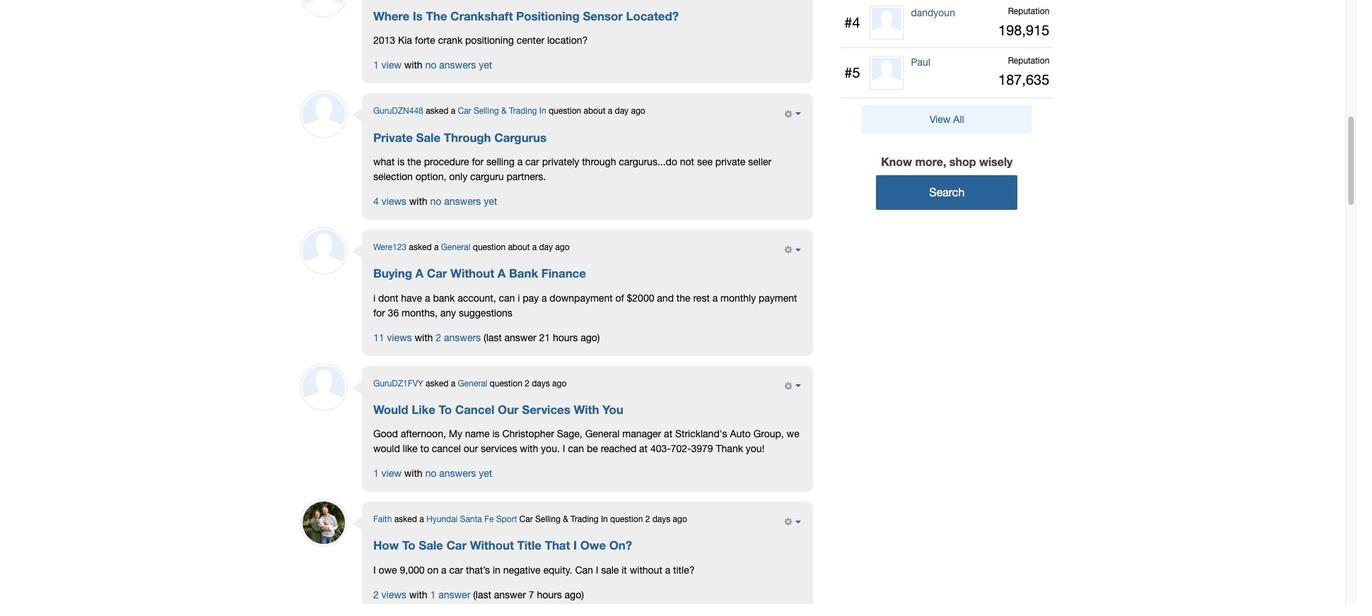 Task type: vqa. For each thing, say whether or not it's contained in the screenshot.
702-
yes



Task type: describe. For each thing, give the bounding box(es) containing it.
afternoon,
[[401, 429, 446, 440]]

36
[[388, 307, 399, 319]]

search
[[929, 186, 965, 199]]

a right have
[[425, 292, 430, 304]]

with down 9,000 on the bottom left
[[409, 589, 428, 601]]

how to sale car without title that i owe on?
[[373, 539, 632, 553]]

what
[[373, 156, 395, 168]]

procedure
[[424, 156, 469, 168]]

manager
[[622, 429, 661, 440]]

yet for cancel
[[479, 468, 492, 479]]

forte
[[415, 35, 435, 46]]

7
[[529, 589, 534, 601]]

i owe 9,000 on a car that's in negative equity.  can i sale it without a title?
[[373, 565, 695, 576]]

0 vertical spatial no answers yet link
[[425, 60, 492, 71]]

i left sale
[[596, 565, 598, 576]]

title
[[517, 539, 542, 553]]

carguru
[[470, 171, 504, 182]]

cargurus
[[494, 131, 547, 145]]

where is the crankshaft positioning sensor located?
[[373, 9, 679, 24]]

with down months,
[[415, 332, 433, 343]]

a up 'private sale through cargurus' on the left of page
[[451, 106, 455, 116]]

is inside the what is the procedure for selling a car privately through cargurus...do not see private seller selection option, only carguru partners.
[[397, 156, 405, 168]]

1 view from the top
[[382, 60, 401, 71]]

private
[[715, 156, 746, 168]]

car up through
[[458, 106, 471, 116]]

9,000
[[400, 565, 425, 576]]

hyundai
[[426, 515, 458, 525]]

have
[[401, 292, 422, 304]]

were123 link
[[373, 243, 407, 252]]

1 view link for to's no answers yet link
[[373, 468, 401, 479]]

car selling & trading in link
[[458, 106, 546, 116]]

the inside the what is the procedure for selling a car privately through cargurus...do not see private seller selection option, only carguru partners.
[[407, 156, 421, 168]]

$2000
[[627, 292, 654, 304]]

car inside the what is the procedure for selling a car privately through cargurus...do not see private seller selection option, only carguru partners.
[[525, 156, 539, 168]]

2 up without
[[645, 515, 650, 525]]

our
[[464, 443, 478, 455]]

question up "buying a car without a bank finance"
[[473, 243, 506, 252]]

general for cancel
[[458, 379, 487, 389]]

you!
[[746, 443, 765, 455]]

crank
[[438, 35, 463, 46]]

dont
[[378, 292, 398, 304]]

what is the procedure for selling a car privately through cargurus...do not see private seller selection option, only carguru partners.
[[373, 156, 772, 182]]

i inside 'how to sale car without title that i owe on?' link
[[574, 539, 577, 553]]

positioning
[[465, 35, 514, 46]]

buying
[[373, 267, 412, 281]]

thank
[[716, 443, 743, 455]]

1 view with no answers yet for to's no answers yet link
[[373, 468, 492, 479]]

were123 asked a general question             about a day ago
[[373, 243, 570, 252]]

2 views with 1 answer (last answer 7 hours ago)
[[373, 589, 584, 601]]

ago up finance
[[555, 243, 570, 252]]

asked for like
[[426, 379, 449, 389]]

any
[[440, 307, 456, 319]]

i dont have a bank account, can i pay a downpayment of $2000 and the rest a  monthly payment for 36 months, any suggestions
[[373, 292, 797, 319]]

finance
[[541, 267, 586, 281]]

strickland's
[[675, 429, 727, 440]]

kia
[[398, 35, 412, 46]]

paul
[[911, 57, 930, 68]]

of
[[616, 292, 624, 304]]

gurudz1fvy asked a general question             2 days ago
[[373, 379, 567, 389]]

you
[[603, 403, 623, 417]]

good
[[373, 429, 398, 440]]

partners.
[[507, 171, 546, 182]]

car right sport
[[519, 515, 533, 525]]

gurudz1fvy
[[373, 379, 423, 389]]

0 vertical spatial no
[[425, 60, 437, 71]]

title?
[[673, 565, 695, 576]]

a down 4 views with no answers yet
[[434, 243, 439, 252]]

2 a from the left
[[498, 267, 506, 281]]

located?
[[626, 9, 679, 24]]

you.
[[541, 443, 560, 455]]

would
[[373, 443, 400, 455]]

1 vertical spatial without
[[470, 539, 514, 553]]

asked for a
[[409, 243, 432, 252]]

reputation for 187,635
[[1008, 56, 1050, 66]]

that
[[545, 539, 570, 553]]

see
[[697, 156, 713, 168]]

all
[[953, 114, 964, 125]]

private
[[373, 131, 413, 145]]

with
[[574, 403, 599, 417]]

asked for to
[[394, 515, 417, 525]]

like
[[403, 443, 418, 455]]

sale
[[601, 565, 619, 576]]

how
[[373, 539, 399, 553]]

faith
[[373, 515, 392, 525]]

in
[[493, 565, 501, 576]]

account,
[[458, 292, 496, 304]]

2 i from the left
[[518, 292, 520, 304]]

no for like
[[425, 468, 437, 479]]

privately
[[542, 156, 579, 168]]

1 for 1 view link corresponding to to's no answers yet link
[[373, 468, 379, 479]]

on?
[[609, 539, 632, 553]]

faith asked a hyundai santa fe sport car selling & trading in             question             2 days ago
[[373, 515, 687, 525]]

#5
[[845, 64, 860, 81]]

a right the on
[[441, 565, 447, 576]]

2 view from the top
[[382, 468, 401, 479]]

christopher
[[502, 429, 554, 440]]

private sale through cargurus link
[[373, 131, 547, 145]]

ago) for that
[[565, 589, 584, 601]]

1 i from the left
[[373, 292, 375, 304]]

question up our
[[490, 379, 522, 389]]

is inside good afternoon,  my name is christopher sage, general manager at strickland's auto group,  we would like to cancel our services with you. i can be reached at 403-702-3979 thank you!
[[492, 429, 500, 440]]

fe
[[484, 515, 494, 525]]

0 horizontal spatial days
[[532, 379, 550, 389]]

option,
[[416, 171, 446, 182]]

1 horizontal spatial days
[[652, 515, 670, 525]]

to
[[420, 443, 429, 455]]

were123
[[373, 243, 407, 252]]

with inside good afternoon,  my name is christopher sage, general manager at strickland's auto group,  we would like to cancel our services with you. i can be reached at 403-702-3979 thank you!
[[520, 443, 538, 455]]

2 down the owe
[[373, 589, 379, 601]]

can inside the i dont have a bank account, can i pay a downpayment of $2000 and the rest a  monthly payment for 36 months, any suggestions
[[499, 292, 515, 304]]

2 up services
[[525, 379, 530, 389]]

view all
[[930, 114, 964, 125]]

views for how
[[382, 589, 406, 601]]

ago up cargurus...do
[[631, 106, 645, 116]]

faith link
[[373, 515, 392, 525]]

with down 'option,'
[[409, 196, 428, 207]]

a up cancel
[[451, 379, 455, 389]]

cargurus...do
[[619, 156, 677, 168]]

i inside good afternoon,  my name is christopher sage, general manager at strickland's auto group,  we would like to cancel our services with you. i can be reached at 403-702-3979 thank you!
[[563, 443, 565, 455]]

would like to cancel our services with you
[[373, 403, 623, 417]]

4 views with no answers yet
[[373, 196, 497, 207]]

1 horizontal spatial about
[[584, 106, 606, 116]]

and
[[657, 292, 674, 304]]

that's
[[466, 565, 490, 576]]

question up on?
[[610, 515, 643, 525]]

be
[[587, 443, 598, 455]]

can inside good afternoon,  my name is christopher sage, general manager at strickland's auto group,  we would like to cancel our services with you. i can be reached at 403-702-3979 thank you!
[[568, 443, 584, 455]]

car up bank
[[427, 267, 447, 281]]

owe
[[379, 565, 397, 576]]

a left hyundai
[[419, 515, 424, 525]]

downpayment
[[550, 292, 613, 304]]

2013 kia forte crank positioning center location?
[[373, 35, 588, 46]]

yet for cargurus
[[484, 196, 497, 207]]

services
[[522, 403, 570, 417]]

equity.
[[543, 565, 572, 576]]

cancel
[[432, 443, 461, 455]]

auto
[[730, 429, 751, 440]]

with down like
[[404, 468, 423, 479]]



Task type: locate. For each thing, give the bounding box(es) containing it.
11
[[373, 332, 384, 343]]

(last down suggestions
[[484, 332, 502, 343]]

403-
[[650, 443, 671, 455]]

views right the 4
[[382, 196, 406, 207]]

answers down any on the left bottom of page
[[444, 332, 481, 343]]

no answers yet link down crank
[[425, 60, 492, 71]]

reputation 198,915
[[998, 6, 1050, 38]]

2 vertical spatial no
[[425, 468, 437, 479]]

a up through
[[608, 106, 613, 116]]

2 vertical spatial general
[[585, 429, 620, 440]]

1 a from the left
[[415, 267, 424, 281]]

0 vertical spatial sale
[[416, 131, 441, 145]]

4
[[373, 196, 379, 207]]

view
[[382, 60, 401, 71], [382, 468, 401, 479]]

sale up procedure
[[416, 131, 441, 145]]

how to sale car without title that i owe on? link
[[373, 539, 632, 553]]

0 horizontal spatial trading
[[509, 106, 537, 116]]

reached
[[601, 443, 637, 455]]

1 horizontal spatial to
[[439, 403, 452, 417]]

0 vertical spatial is
[[397, 156, 405, 168]]

187,635
[[998, 72, 1050, 88]]

i
[[563, 443, 565, 455], [574, 539, 577, 553], [373, 565, 376, 576], [596, 565, 598, 576]]

sale
[[416, 131, 441, 145], [419, 539, 443, 553]]

selling
[[487, 156, 515, 168]]

1 view with no answers yet
[[373, 60, 492, 71], [373, 468, 492, 479]]

owe
[[580, 539, 606, 553]]

sport
[[496, 515, 517, 525]]

#4
[[845, 14, 860, 31]]

bank
[[509, 267, 538, 281]]

no for sale
[[430, 196, 441, 207]]

1 vertical spatial reputation
[[1008, 56, 1050, 66]]

1 answer link
[[430, 589, 470, 601]]

1 vertical spatial yet
[[484, 196, 497, 207]]

0 vertical spatial hours
[[553, 332, 578, 343]]

0 vertical spatial in
[[539, 106, 546, 116]]

not
[[680, 156, 694, 168]]

1 horizontal spatial a
[[498, 267, 506, 281]]

no down forte
[[425, 60, 437, 71]]

0 vertical spatial trading
[[509, 106, 537, 116]]

0 horizontal spatial car
[[449, 565, 463, 576]]

selling up through
[[474, 106, 499, 116]]

car down santa
[[446, 539, 467, 553]]

can
[[499, 292, 515, 304], [568, 443, 584, 455]]

0 horizontal spatial is
[[397, 156, 405, 168]]

1 view with no answers yet down to
[[373, 468, 492, 479]]

1 1 view with no answers yet from the top
[[373, 60, 492, 71]]

answer for a
[[505, 332, 536, 343]]

no answers yet link for through
[[430, 196, 497, 207]]

general for without
[[441, 243, 471, 252]]

private sale through cargurus
[[373, 131, 547, 145]]

to
[[439, 403, 452, 417], [402, 539, 415, 553]]

ago) down "can" at left bottom
[[565, 589, 584, 601]]

the left the rest
[[677, 292, 691, 304]]

search link
[[876, 176, 1018, 210]]

1 horizontal spatial at
[[664, 429, 673, 440]]

2 vertical spatial views
[[382, 589, 406, 601]]

for left 36
[[373, 307, 385, 319]]

answers for to's no answers yet link
[[439, 468, 476, 479]]

0 horizontal spatial at
[[639, 443, 648, 455]]

no down 'option,'
[[430, 196, 441, 207]]

about up through
[[584, 106, 606, 116]]

1 reputation from the top
[[1008, 6, 1050, 16]]

a left title?
[[665, 565, 670, 576]]

0 horizontal spatial in
[[539, 106, 546, 116]]

general up "buying a car without a bank finance"
[[441, 243, 471, 252]]

1 vertical spatial view
[[382, 468, 401, 479]]

1 view link
[[373, 60, 401, 71], [373, 468, 401, 479]]

about
[[584, 106, 606, 116], [508, 243, 530, 252]]

1 horizontal spatial day
[[615, 106, 629, 116]]

11 views with 2 answers (last answer 21 hours ago)
[[373, 332, 600, 343]]

asked for sale
[[426, 106, 449, 116]]

1 vertical spatial no
[[430, 196, 441, 207]]

1 down would
[[373, 468, 379, 479]]

pay
[[523, 292, 539, 304]]

buying a car without a bank finance
[[373, 267, 586, 281]]

1 horizontal spatial selling
[[535, 515, 561, 525]]

0 horizontal spatial selling
[[474, 106, 499, 116]]

0 vertical spatial can
[[499, 292, 515, 304]]

1 vertical spatial to
[[402, 539, 415, 553]]

gurudzn448
[[373, 106, 423, 116]]

day up finance
[[539, 243, 553, 252]]

0 horizontal spatial for
[[373, 307, 385, 319]]

view
[[930, 114, 951, 125]]

1 vertical spatial day
[[539, 243, 553, 252]]

0 vertical spatial at
[[664, 429, 673, 440]]

crankshaft
[[450, 9, 513, 24]]

our
[[498, 403, 519, 417]]

no down to
[[425, 468, 437, 479]]

asked
[[426, 106, 449, 116], [409, 243, 432, 252], [426, 379, 449, 389], [394, 515, 417, 525]]

answer for without
[[494, 589, 526, 601]]

answer left 21
[[505, 332, 536, 343]]

to right how
[[402, 539, 415, 553]]

(last for a
[[484, 332, 502, 343]]

gurudzn448 asked a car selling & trading in question             about a day ago
[[373, 106, 645, 116]]

1 vertical spatial &
[[563, 515, 568, 525]]

views right 11
[[387, 332, 412, 343]]

0 vertical spatial general link
[[441, 243, 471, 252]]

selling
[[474, 106, 499, 116], [535, 515, 561, 525]]

cancel
[[455, 403, 495, 417]]

can down sage,
[[568, 443, 584, 455]]

views for buying
[[387, 332, 412, 343]]

is up services
[[492, 429, 500, 440]]

in up cargurus
[[539, 106, 546, 116]]

answer down the on
[[439, 589, 470, 601]]

general link for without
[[441, 243, 471, 252]]

0 vertical spatial &
[[501, 106, 507, 116]]

a up the bank at the left top
[[532, 243, 537, 252]]

1 vertical spatial 1
[[373, 468, 379, 479]]

1
[[373, 60, 379, 71], [373, 468, 379, 479], [430, 589, 436, 601]]

reputation up '198,915' at top right
[[1008, 6, 1050, 16]]

a up partners.
[[517, 156, 523, 168]]

general up be
[[585, 429, 620, 440]]

a right the rest
[[713, 292, 718, 304]]

2 down any on the left bottom of page
[[436, 332, 441, 343]]

1 vertical spatial days
[[652, 515, 670, 525]]

1 vertical spatial hours
[[537, 589, 562, 601]]

1 down 2013
[[373, 60, 379, 71]]

services
[[481, 443, 517, 455]]

asked up 'private sale through cargurus' on the left of page
[[426, 106, 449, 116]]

reputation inside reputation 198,915
[[1008, 6, 1050, 16]]

selling up that
[[535, 515, 561, 525]]

1 vertical spatial trading
[[571, 515, 599, 525]]

yet down services
[[479, 468, 492, 479]]

yet down positioning
[[479, 60, 492, 71]]

1 vertical spatial general link
[[458, 379, 487, 389]]

0 horizontal spatial can
[[499, 292, 515, 304]]

only
[[449, 171, 468, 182]]

answers for no answers yet link to the top
[[439, 60, 476, 71]]

2013
[[373, 35, 395, 46]]

for
[[472, 156, 484, 168], [373, 307, 385, 319]]

& up cargurus
[[501, 106, 507, 116]]

0 vertical spatial without
[[450, 267, 494, 281]]

0 vertical spatial day
[[615, 106, 629, 116]]

0 vertical spatial to
[[439, 403, 452, 417]]

a left the bank at the left top
[[498, 267, 506, 281]]

1 down the on
[[430, 589, 436, 601]]

for inside the i dont have a bank account, can i pay a downpayment of $2000 and the rest a  monthly payment for 36 months, any suggestions
[[373, 307, 385, 319]]

reputation for 198,915
[[1008, 6, 1050, 16]]

at down 'manager'
[[639, 443, 648, 455]]

about up the bank at the left top
[[508, 243, 530, 252]]

asked up like
[[426, 379, 449, 389]]

0 horizontal spatial the
[[407, 156, 421, 168]]

0 vertical spatial views
[[382, 196, 406, 207]]

general inside good afternoon,  my name is christopher sage, general manager at strickland's auto group,  we would like to cancel our services with you. i can be reached at 403-702-3979 thank you!
[[585, 429, 620, 440]]

no answers yet link down the only
[[430, 196, 497, 207]]

0 horizontal spatial i
[[373, 292, 375, 304]]

ago up title?
[[673, 515, 687, 525]]

2 views link
[[373, 589, 406, 601]]

car up partners.
[[525, 156, 539, 168]]

1 vertical spatial 1 view link
[[373, 468, 401, 479]]

1 horizontal spatial in
[[601, 515, 608, 525]]

ago) down the i dont have a bank account, can i pay a downpayment of $2000 and the rest a  monthly payment for 36 months, any suggestions
[[581, 332, 600, 343]]

(last down that's
[[473, 589, 491, 601]]

1 horizontal spatial for
[[472, 156, 484, 168]]

1 for 1 view link related to no answers yet link to the top
[[373, 60, 379, 71]]

0 horizontal spatial to
[[402, 539, 415, 553]]

1 vertical spatial for
[[373, 307, 385, 319]]

1 vertical spatial the
[[677, 292, 691, 304]]

name
[[465, 429, 490, 440]]

reputation up 187,635
[[1008, 56, 1050, 66]]

1 horizontal spatial i
[[518, 292, 520, 304]]

2 vertical spatial no answers yet link
[[425, 468, 492, 479]]

day up through
[[615, 106, 629, 116]]

11 views link
[[373, 332, 412, 343]]

1 vertical spatial at
[[639, 443, 648, 455]]

a right pay
[[542, 292, 547, 304]]

to right like
[[439, 403, 452, 417]]

sensor
[[583, 9, 623, 24]]

1 vertical spatial can
[[568, 443, 584, 455]]

general
[[441, 243, 471, 252], [458, 379, 487, 389], [585, 429, 620, 440]]

i left the owe
[[373, 565, 376, 576]]

asked right the faith link
[[394, 515, 417, 525]]

0 vertical spatial days
[[532, 379, 550, 389]]

& up that
[[563, 515, 568, 525]]

trading up cargurus
[[509, 106, 537, 116]]

shop
[[950, 155, 976, 168]]

0 vertical spatial (last
[[484, 332, 502, 343]]

general link for cancel
[[458, 379, 487, 389]]

1 horizontal spatial the
[[677, 292, 691, 304]]

rest
[[693, 292, 710, 304]]

my
[[449, 429, 462, 440]]

months,
[[402, 307, 438, 319]]

1 vertical spatial 1 view with no answers yet
[[373, 468, 492, 479]]

2 1 view link from the top
[[373, 468, 401, 479]]

0 vertical spatial yet
[[479, 60, 492, 71]]

at up 403- at left
[[664, 429, 673, 440]]

0 vertical spatial 1 view with no answers yet
[[373, 60, 492, 71]]

0 vertical spatial 1 view link
[[373, 60, 401, 71]]

0 vertical spatial the
[[407, 156, 421, 168]]

1 vertical spatial in
[[601, 515, 608, 525]]

1 vertical spatial selling
[[535, 515, 561, 525]]

sale up the on
[[419, 539, 443, 553]]

ago up services
[[552, 379, 567, 389]]

with down kia
[[404, 60, 423, 71]]

view all link
[[862, 105, 1032, 134]]

21
[[539, 332, 550, 343]]

know more, shop wisely
[[881, 155, 1013, 168]]

0 vertical spatial selling
[[474, 106, 499, 116]]

1 vertical spatial sale
[[419, 539, 443, 553]]

i left pay
[[518, 292, 520, 304]]

1 horizontal spatial trading
[[571, 515, 599, 525]]

1 view link for no answers yet link to the top
[[373, 60, 401, 71]]

ago) for finance
[[581, 332, 600, 343]]

view down would
[[382, 468, 401, 479]]

the
[[426, 9, 447, 24]]

can left pay
[[499, 292, 515, 304]]

answer left 7
[[494, 589, 526, 601]]

answers down crank
[[439, 60, 476, 71]]

is up selection
[[397, 156, 405, 168]]

i left dont on the left
[[373, 292, 375, 304]]

a inside the what is the procedure for selling a car privately through cargurus...do not see private seller selection option, only carguru partners.
[[517, 156, 523, 168]]

hours for that
[[537, 589, 562, 601]]

answer
[[505, 332, 536, 343], [439, 589, 470, 601], [494, 589, 526, 601]]

1 horizontal spatial car
[[525, 156, 539, 168]]

i right you.
[[563, 443, 565, 455]]

views
[[382, 196, 406, 207], [387, 332, 412, 343], [382, 589, 406, 601]]

1 view link down 2013
[[373, 60, 401, 71]]

1 vertical spatial general
[[458, 379, 487, 389]]

1 view link down would
[[373, 468, 401, 479]]

no answers yet link for to
[[425, 468, 492, 479]]

without up account, on the left
[[450, 267, 494, 281]]

1 horizontal spatial &
[[563, 515, 568, 525]]

center
[[517, 35, 545, 46]]

the inside the i dont have a bank account, can i pay a downpayment of $2000 and the rest a  monthly payment for 36 months, any suggestions
[[677, 292, 691, 304]]

0 horizontal spatial &
[[501, 106, 507, 116]]

on
[[427, 565, 439, 576]]

1 view with no answers yet for no answers yet link to the top
[[373, 60, 492, 71]]

2 vertical spatial 1
[[430, 589, 436, 601]]

0 horizontal spatial day
[[539, 243, 553, 252]]

question up privately
[[549, 106, 581, 116]]

hours right 21
[[553, 332, 578, 343]]

seller
[[748, 156, 772, 168]]

hours for finance
[[553, 332, 578, 343]]

car
[[458, 106, 471, 116], [427, 267, 447, 281], [519, 515, 533, 525], [446, 539, 467, 553]]

0 vertical spatial reputation
[[1008, 6, 1050, 16]]

reputation 187,635
[[998, 56, 1050, 88]]

i right that
[[574, 539, 577, 553]]

answers down cancel on the bottom left of the page
[[439, 468, 476, 479]]

0 vertical spatial about
[[584, 106, 606, 116]]

location?
[[547, 35, 588, 46]]

1 horizontal spatial is
[[492, 429, 500, 440]]

days up without
[[652, 515, 670, 525]]

can
[[575, 565, 593, 576]]

days up services
[[532, 379, 550, 389]]

0 vertical spatial general
[[441, 243, 471, 252]]

0 vertical spatial ago)
[[581, 332, 600, 343]]

1 vertical spatial about
[[508, 243, 530, 252]]

0 vertical spatial for
[[472, 156, 484, 168]]

the
[[407, 156, 421, 168], [677, 292, 691, 304]]

a
[[451, 106, 455, 116], [608, 106, 613, 116], [517, 156, 523, 168], [434, 243, 439, 252], [532, 243, 537, 252], [425, 292, 430, 304], [542, 292, 547, 304], [713, 292, 718, 304], [451, 379, 455, 389], [419, 515, 424, 525], [441, 565, 447, 576], [665, 565, 670, 576]]

group,
[[754, 429, 784, 440]]

trading up owe
[[571, 515, 599, 525]]

0 vertical spatial view
[[382, 60, 401, 71]]

reputation inside reputation 187,635
[[1008, 56, 1050, 66]]

0 horizontal spatial a
[[415, 267, 424, 281]]

for up the carguru
[[472, 156, 484, 168]]

for inside the what is the procedure for selling a car privately through cargurus...do not see private seller selection option, only carguru partners.
[[472, 156, 484, 168]]

1 vertical spatial is
[[492, 429, 500, 440]]

i
[[373, 292, 375, 304], [518, 292, 520, 304]]

1 vertical spatial car
[[449, 565, 463, 576]]

1 vertical spatial no answers yet link
[[430, 196, 497, 207]]

1 vertical spatial (last
[[473, 589, 491, 601]]

without up in
[[470, 539, 514, 553]]

the up 'option,'
[[407, 156, 421, 168]]

2 vertical spatial yet
[[479, 468, 492, 479]]

(last for without
[[473, 589, 491, 601]]

a up have
[[415, 267, 424, 281]]

1 horizontal spatial can
[[568, 443, 584, 455]]

suggestions
[[459, 307, 512, 319]]

1 vertical spatial ago)
[[565, 589, 584, 601]]

2 reputation from the top
[[1008, 56, 1050, 66]]

2 1 view with no answers yet from the top
[[373, 468, 492, 479]]

general up cancel
[[458, 379, 487, 389]]

answers for no answers yet link related to through
[[444, 196, 481, 207]]

0 vertical spatial 1
[[373, 60, 379, 71]]

1 vertical spatial views
[[387, 332, 412, 343]]

days
[[532, 379, 550, 389], [652, 515, 670, 525]]

1 1 view link from the top
[[373, 60, 401, 71]]

0 vertical spatial car
[[525, 156, 539, 168]]

0 horizontal spatial about
[[508, 243, 530, 252]]



